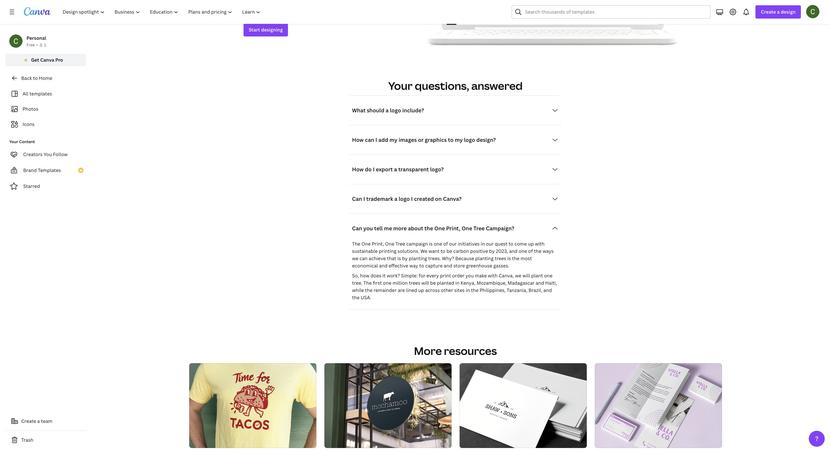 Task type: describe. For each thing, give the bounding box(es) containing it.
create for create a design
[[761, 9, 776, 15]]

one up the sustainable
[[362, 241, 371, 247]]

the down kenya,
[[471, 287, 479, 293]]

be inside so, how does it work? simple: for every print order you make with canva, we will plant one tree. the first one million trees will be planted in kenya, mozambique, madagascar and haiti, while the remainder are lined up across other sites in the philippines, tanzania, brazil, and the usa.
[[430, 280, 436, 286]]

greenhouse
[[466, 263, 492, 269]]

save
[[257, 0, 269, 6]]

back to home link
[[5, 72, 86, 85]]

me
[[384, 225, 392, 232]]

brand
[[23, 167, 37, 173]]

positive
[[470, 248, 488, 254]]

1 vertical spatial in
[[455, 280, 460, 286]]

canva,
[[499, 272, 514, 279]]

achieve
[[369, 255, 386, 262]]

a inside button
[[37, 418, 40, 424]]

more resources
[[414, 344, 497, 358]]

print
[[440, 272, 451, 279]]

you inside dropdown button
[[363, 225, 373, 232]]

2 vertical spatial logo
[[399, 195, 410, 203]]

canva inside the save your design, create product mockups, or order prints from canva print.
[[287, 7, 303, 15]]

brand templates link
[[5, 164, 86, 177]]

photos link
[[9, 103, 82, 115]]

i left trademark
[[363, 195, 365, 203]]

be inside the one print, one tree campaign is one of our initiatives in our quest to come up with sustainable printing solutions. we want to be carbon positive by 2023, and one of the ways we can achieve that is by planting trees. why? because planting trees is the most economical and effective way to capture and store greenhouse gasses.
[[447, 248, 452, 254]]

campaign
[[406, 241, 428, 247]]

start designing
[[249, 27, 283, 33]]

i left the created
[[411, 195, 413, 203]]

up inside the one print, one tree campaign is one of our initiatives in our quest to come up with sustainable printing solutions. we want to be carbon positive by 2023, and one of the ways we can achieve that is by planting trees. why? because planting trees is the most economical and effective way to capture and store greenhouse gasses.
[[528, 241, 534, 247]]

first
[[373, 280, 382, 286]]

get canva pro button
[[5, 54, 86, 66]]

1 horizontal spatial by
[[489, 248, 495, 254]]

answered
[[471, 79, 523, 93]]

start designing link
[[243, 23, 288, 37]]

get
[[31, 57, 39, 63]]

templates
[[38, 167, 61, 173]]

trash
[[21, 437, 33, 443]]

templates
[[29, 90, 52, 97]]

so, how does it work? simple: for every print order you make with canva, we will plant one tree. the first one million trees will be planted in kenya, mozambique, madagascar and haiti, while the remainder are lined up across other sites in the philippines, tanzania, brazil, and the usa.
[[352, 272, 557, 301]]

resources
[[444, 344, 497, 358]]

ways
[[543, 248, 554, 254]]

work?
[[387, 272, 400, 279]]

make
[[475, 272, 487, 279]]

one up haiti,
[[544, 272, 553, 279]]

we inside the one print, one tree campaign is one of our initiatives in our quest to come up with sustainable printing solutions. we want to be carbon positive by 2023, and one of the ways we can achieve that is by planting trees. why? because planting trees is the most economical and effective way to capture and store greenhouse gasses.
[[352, 255, 358, 262]]

starred link
[[5, 180, 86, 193]]

start
[[249, 27, 260, 33]]

print, inside the one print, one tree campaign is one of our initiatives in our quest to come up with sustainable printing solutions. we want to be carbon positive by 2023, and one of the ways we can achieve that is by planting trees. why? because planting trees is the most economical and effective way to capture and store greenhouse gasses.
[[372, 241, 384, 247]]

all templates
[[23, 90, 52, 97]]

created
[[414, 195, 434, 203]]

create a team
[[21, 418, 52, 424]]

the down while
[[352, 294, 360, 301]]

the up usa.
[[365, 287, 373, 293]]

every
[[427, 272, 439, 279]]

way
[[410, 263, 418, 269]]

product
[[320, 0, 341, 6]]

create for create a team
[[21, 418, 36, 424]]

a right should
[[386, 107, 389, 114]]

on
[[435, 195, 442, 203]]

create a team button
[[5, 415, 86, 428]]

how for how do i export a transparent logo?
[[352, 166, 364, 173]]

with inside so, how does it work? simple: for every print order you make with canva, we will plant one tree. the first one million trees will be planted in kenya, mozambique, madagascar and haiti, while the remainder are lined up across other sites in the philippines, tanzania, brazil, and the usa.
[[488, 272, 498, 279]]

0 horizontal spatial is
[[397, 255, 401, 262]]

designing
[[261, 27, 283, 33]]

planted
[[437, 280, 454, 286]]

prints
[[257, 7, 272, 15]]

can i trademark a logo i created on canva? button
[[349, 192, 562, 206]]

that
[[387, 255, 396, 262]]

create a logo in canva image
[[189, 363, 316, 448]]

free •
[[27, 42, 38, 48]]

to left come
[[509, 241, 513, 247]]

brand templates
[[23, 167, 61, 173]]

other
[[441, 287, 453, 293]]

quest
[[495, 241, 508, 247]]

and down 'why?'
[[444, 263, 452, 269]]

lined
[[406, 287, 417, 293]]

can inside the one print, one tree campaign is one of our initiatives in our quest to come up with sustainable printing solutions. we want to be carbon positive by 2023, and one of the ways we can achieve that is by planting trees. why? because planting trees is the most economical and effective way to capture and store greenhouse gasses.
[[360, 255, 368, 262]]

how
[[360, 272, 369, 279]]

home
[[39, 75, 52, 81]]

1
[[44, 42, 46, 48]]

and down achieve
[[379, 263, 388, 269]]

back to home
[[21, 75, 52, 81]]

create a design
[[761, 9, 796, 15]]

i inside dropdown button
[[373, 166, 375, 173]]

while
[[352, 287, 364, 293]]

how to design your logo for free image
[[426, 0, 678, 45]]

mockups,
[[342, 0, 366, 6]]

madagascar
[[508, 280, 535, 286]]

can for can you tell me more about the one print, one tree campaign?
[[352, 225, 362, 232]]

and down the plant at the right
[[536, 280, 544, 286]]

canva?
[[443, 195, 462, 203]]

can i trademark a logo i created on canva?
[[352, 195, 462, 203]]

print, inside the can you tell me more about the one print, one tree campaign? dropdown button
[[446, 225, 460, 232]]

what should a logo include? button
[[349, 104, 562, 117]]

create
[[303, 0, 319, 6]]

what
[[352, 107, 366, 114]]

one up the initiatives
[[462, 225, 472, 232]]

icons link
[[9, 118, 82, 131]]

2023,
[[496, 248, 508, 254]]

campaign?
[[486, 225, 514, 232]]

store
[[453, 263, 465, 269]]

save your design, create product mockups, or order prints from canva print.
[[257, 0, 389, 15]]

•
[[36, 42, 38, 48]]

up inside so, how does it work? simple: for every print order you make with canva, we will plant one tree. the first one million trees will be planted in kenya, mozambique, madagascar and haiti, while the remainder are lined up across other sites in the philippines, tanzania, brazil, and the usa.
[[418, 287, 424, 293]]

the inside so, how does it work? simple: for every print order you make with canva, we will plant one tree. the first one million trees will be planted in kenya, mozambique, madagascar and haiti, while the remainder are lined up across other sites in the philippines, tanzania, brazil, and the usa.
[[364, 280, 372, 286]]

i inside 'dropdown button'
[[376, 136, 377, 144]]

35+ logo ideas image
[[324, 363, 452, 448]]

1 horizontal spatial in
[[466, 287, 470, 293]]

and down come
[[509, 248, 518, 254]]

logo design principles image
[[595, 363, 722, 448]]

we
[[421, 248, 427, 254]]

and down haiti,
[[544, 287, 552, 293]]

0 vertical spatial will
[[523, 272, 530, 279]]

your questions, answered
[[388, 79, 523, 93]]

sustainable
[[352, 248, 378, 254]]

why?
[[442, 255, 454, 262]]

your content
[[9, 139, 35, 145]]

0 horizontal spatial by
[[402, 255, 408, 262]]

logo design for beginners image
[[460, 363, 587, 448]]

more
[[393, 225, 407, 232]]

solutions.
[[398, 248, 419, 254]]

to right way
[[419, 263, 424, 269]]

tell
[[374, 225, 383, 232]]

how do i export a transparent logo?
[[352, 166, 444, 173]]

design,
[[283, 0, 301, 6]]



Task type: locate. For each thing, give the bounding box(es) containing it.
to right back
[[33, 75, 38, 81]]

0 horizontal spatial our
[[449, 241, 457, 247]]

1 can from the top
[[352, 195, 362, 203]]

you
[[44, 151, 52, 157]]

up
[[528, 241, 534, 247], [418, 287, 424, 293]]

1 horizontal spatial up
[[528, 241, 534, 247]]

the
[[352, 241, 360, 247], [364, 280, 372, 286]]

can left tell
[[352, 225, 362, 232]]

0 horizontal spatial with
[[488, 272, 498, 279]]

christina overa image
[[806, 5, 820, 18]]

with up "mozambique," at the bottom right
[[488, 272, 498, 279]]

will up madagascar
[[523, 272, 530, 279]]

our up carbon
[[449, 241, 457, 247]]

0 vertical spatial with
[[535, 241, 545, 247]]

order
[[374, 0, 389, 6], [452, 272, 465, 279]]

a right trademark
[[394, 195, 397, 203]]

how can i add my images or graphics to my logo design? button
[[349, 133, 562, 147]]

you
[[363, 225, 373, 232], [466, 272, 474, 279]]

0 horizontal spatial trees
[[409, 280, 420, 286]]

0 vertical spatial logo
[[390, 107, 401, 114]]

remainder
[[374, 287, 397, 293]]

in
[[481, 241, 485, 247], [455, 280, 460, 286], [466, 287, 470, 293]]

is up the effective
[[397, 255, 401, 262]]

1 vertical spatial canva
[[40, 57, 54, 63]]

2 our from the left
[[486, 241, 494, 247]]

tree up the initiatives
[[474, 225, 485, 232]]

0 horizontal spatial order
[[374, 0, 389, 6]]

i right do
[[373, 166, 375, 173]]

0 horizontal spatial or
[[368, 0, 373, 6]]

1 vertical spatial can
[[360, 255, 368, 262]]

1 vertical spatial trees
[[409, 280, 420, 286]]

pro
[[55, 57, 63, 63]]

trees inside so, how does it work? simple: for every print order you make with canva, we will plant one tree. the first one million trees will be planted in kenya, mozambique, madagascar and haiti, while the remainder are lined up across other sites in the philippines, tanzania, brazil, and the usa.
[[409, 280, 420, 286]]

to up 'why?'
[[441, 248, 445, 254]]

0 vertical spatial how
[[352, 136, 364, 144]]

0 vertical spatial by
[[489, 248, 495, 254]]

top level navigation element
[[58, 5, 266, 19]]

print.
[[304, 7, 318, 15]]

can inside dropdown button
[[352, 225, 362, 232]]

1 how from the top
[[352, 136, 364, 144]]

0 vertical spatial canva
[[287, 7, 303, 15]]

add
[[378, 136, 388, 144]]

can inside 'dropdown button'
[[365, 136, 374, 144]]

be down every on the right of the page
[[430, 280, 436, 286]]

0 horizontal spatial tree
[[396, 241, 405, 247]]

0 horizontal spatial be
[[430, 280, 436, 286]]

0 horizontal spatial the
[[352, 241, 360, 247]]

0 vertical spatial of
[[443, 241, 448, 247]]

design
[[781, 9, 796, 15]]

the inside the one print, one tree campaign is one of our initiatives in our quest to come up with sustainable printing solutions. we want to be carbon positive by 2023, and one of the ways we can achieve that is by planting trees. why? because planting trees is the most economical and effective way to capture and store greenhouse gasses.
[[352, 241, 360, 247]]

be
[[447, 248, 452, 254], [430, 280, 436, 286]]

brazil,
[[529, 287, 542, 293]]

1 vertical spatial or
[[418, 136, 424, 144]]

most
[[521, 255, 532, 262]]

0 vertical spatial be
[[447, 248, 452, 254]]

0 vertical spatial you
[[363, 225, 373, 232]]

1 horizontal spatial the
[[364, 280, 372, 286]]

how
[[352, 136, 364, 144], [352, 166, 364, 173]]

1 planting from the left
[[409, 255, 427, 262]]

can
[[365, 136, 374, 144], [360, 255, 368, 262]]

personal
[[27, 35, 46, 41]]

by left 2023,
[[489, 248, 495, 254]]

million
[[393, 280, 408, 286]]

1 my from the left
[[390, 136, 398, 144]]

economical
[[352, 263, 378, 269]]

about
[[408, 225, 423, 232]]

your left content
[[9, 139, 18, 145]]

0 horizontal spatial canva
[[40, 57, 54, 63]]

can left the add
[[365, 136, 374, 144]]

tree.
[[352, 280, 362, 286]]

0 horizontal spatial your
[[9, 139, 18, 145]]

trees up the gasses.
[[495, 255, 506, 262]]

simple:
[[401, 272, 418, 279]]

one down come
[[519, 248, 527, 254]]

print, up printing
[[372, 241, 384, 247]]

is
[[429, 241, 433, 247], [397, 255, 401, 262], [507, 255, 511, 262]]

gasses.
[[493, 263, 509, 269]]

or inside 'dropdown button'
[[418, 136, 424, 144]]

0 horizontal spatial up
[[418, 287, 424, 293]]

a
[[777, 9, 780, 15], [386, 107, 389, 114], [394, 166, 397, 173], [394, 195, 397, 203], [37, 418, 40, 424]]

our left quest on the right bottom of page
[[486, 241, 494, 247]]

1 horizontal spatial is
[[429, 241, 433, 247]]

1 horizontal spatial print,
[[446, 225, 460, 232]]

we down the sustainable
[[352, 255, 358, 262]]

Search search field
[[525, 6, 706, 18]]

0 horizontal spatial print,
[[372, 241, 384, 247]]

create inside button
[[21, 418, 36, 424]]

0 vertical spatial can
[[365, 136, 374, 144]]

0 vertical spatial up
[[528, 241, 534, 247]]

follow
[[53, 151, 68, 157]]

how for how can i add my images or graphics to my logo design?
[[352, 136, 364, 144]]

0 vertical spatial trees
[[495, 255, 506, 262]]

trees.
[[428, 255, 441, 262]]

0 horizontal spatial my
[[390, 136, 398, 144]]

trademark
[[366, 195, 393, 203]]

creators you follow
[[23, 151, 68, 157]]

0 vertical spatial the
[[352, 241, 360, 247]]

0 horizontal spatial of
[[443, 241, 448, 247]]

2 how from the top
[[352, 166, 364, 173]]

export
[[376, 166, 393, 173]]

the one print, one tree campaign is one of our initiatives in our quest to come up with sustainable printing solutions. we want to be carbon positive by 2023, and one of the ways we can achieve that is by planting trees. why? because planting trees is the most economical and effective way to capture and store greenhouse gasses.
[[352, 241, 554, 269]]

2 planting from the left
[[475, 255, 494, 262]]

order right mockups,
[[374, 0, 389, 6]]

so,
[[352, 272, 359, 279]]

my right the add
[[390, 136, 398, 144]]

up right lined on the bottom of page
[[418, 287, 424, 293]]

the left 'most'
[[512, 255, 520, 262]]

to inside 'dropdown button'
[[448, 136, 454, 144]]

or right mockups,
[[368, 0, 373, 6]]

planting
[[409, 255, 427, 262], [475, 255, 494, 262]]

0 horizontal spatial will
[[422, 280, 429, 286]]

canva inside get canva pro button
[[40, 57, 54, 63]]

be up 'why?'
[[447, 248, 452, 254]]

0 vertical spatial order
[[374, 0, 389, 6]]

up right come
[[528, 241, 534, 247]]

0 horizontal spatial planting
[[409, 255, 427, 262]]

2 horizontal spatial in
[[481, 241, 485, 247]]

because
[[455, 255, 474, 262]]

0 horizontal spatial you
[[363, 225, 373, 232]]

initiatives
[[458, 241, 480, 247]]

from
[[273, 7, 285, 15]]

can you tell me more about the one print, one tree campaign?
[[352, 225, 514, 232]]

want
[[429, 248, 440, 254]]

1 horizontal spatial tree
[[474, 225, 485, 232]]

1 vertical spatial how
[[352, 166, 364, 173]]

you inside so, how does it work? simple: for every print order you make with canva, we will plant one tree. the first one million trees will be planted in kenya, mozambique, madagascar and haiti, while the remainder are lined up across other sites in the philippines, tanzania, brazil, and the usa.
[[466, 272, 474, 279]]

1 horizontal spatial will
[[523, 272, 530, 279]]

planting up greenhouse
[[475, 255, 494, 262]]

icons
[[23, 121, 35, 127]]

how left the add
[[352, 136, 364, 144]]

create a design button
[[756, 5, 801, 19]]

1 horizontal spatial create
[[761, 9, 776, 15]]

1 vertical spatial your
[[9, 139, 18, 145]]

0 vertical spatial print,
[[446, 225, 460, 232]]

your up what should a logo include?
[[388, 79, 413, 93]]

the up the sustainable
[[352, 241, 360, 247]]

the down the how
[[364, 280, 372, 286]]

can inside dropdown button
[[352, 195, 362, 203]]

order down store on the bottom right of the page
[[452, 272, 465, 279]]

None search field
[[512, 5, 711, 19]]

with up ways on the bottom of the page
[[535, 241, 545, 247]]

2 my from the left
[[455, 136, 463, 144]]

how left do
[[352, 166, 364, 173]]

logo left the created
[[399, 195, 410, 203]]

tree inside the one print, one tree campaign is one of our initiatives in our quest to come up with sustainable printing solutions. we want to be carbon positive by 2023, and one of the ways we can achieve that is by planting trees. why? because planting trees is the most economical and effective way to capture and store greenhouse gasses.
[[396, 241, 405, 247]]

across
[[425, 287, 440, 293]]

get canva pro
[[31, 57, 63, 63]]

transparent
[[398, 166, 429, 173]]

mozambique,
[[477, 280, 507, 286]]

your for your questions, answered
[[388, 79, 413, 93]]

order inside so, how does it work? simple: for every print order you make with canva, we will plant one tree. the first one million trees will be planted in kenya, mozambique, madagascar and haiti, while the remainder are lined up across other sites in the philippines, tanzania, brazil, and the usa.
[[452, 272, 465, 279]]

is down 2023,
[[507, 255, 511, 262]]

we inside so, how does it work? simple: for every print order you make with canva, we will plant one tree. the first one million trees will be planted in kenya, mozambique, madagascar and haiti, while the remainder are lined up across other sites in the philippines, tanzania, brazil, and the usa.
[[515, 272, 521, 279]]

2 vertical spatial in
[[466, 287, 470, 293]]

logo left include?
[[390, 107, 401, 114]]

canva left the pro
[[40, 57, 54, 63]]

should
[[367, 107, 384, 114]]

1 vertical spatial of
[[528, 248, 533, 254]]

1 vertical spatial order
[[452, 272, 465, 279]]

canva down design, on the top left
[[287, 7, 303, 15]]

logo left design?
[[464, 136, 475, 144]]

a left "team"
[[37, 418, 40, 424]]

my right the graphics
[[455, 136, 463, 144]]

create left "team"
[[21, 418, 36, 424]]

in inside the one print, one tree campaign is one of our initiatives in our quest to come up with sustainable printing solutions. we want to be carbon positive by 2023, and one of the ways we can achieve that is by planting trees. why? because planting trees is the most economical and effective way to capture and store greenhouse gasses.
[[481, 241, 485, 247]]

you left tell
[[363, 225, 373, 232]]

by
[[489, 248, 495, 254], [402, 255, 408, 262]]

print, up the initiatives
[[446, 225, 460, 232]]

1 horizontal spatial you
[[466, 272, 474, 279]]

you up kenya,
[[466, 272, 474, 279]]

trees
[[495, 255, 506, 262], [409, 280, 420, 286]]

1 horizontal spatial my
[[455, 136, 463, 144]]

my
[[390, 136, 398, 144], [455, 136, 463, 144]]

come
[[515, 241, 527, 247]]

trees up lined on the bottom of page
[[409, 280, 420, 286]]

planting up way
[[409, 255, 427, 262]]

create left the design
[[761, 9, 776, 15]]

design?
[[476, 136, 496, 144]]

how do i export a transparent logo? button
[[349, 163, 562, 176]]

1 horizontal spatial trees
[[495, 255, 506, 262]]

the right about
[[425, 225, 433, 232]]

all
[[23, 90, 28, 97]]

with inside the one print, one tree campaign is one of our initiatives in our quest to come up with sustainable printing solutions. we want to be carbon positive by 2023, and one of the ways we can achieve that is by planting trees. why? because planting trees is the most economical and effective way to capture and store greenhouse gasses.
[[535, 241, 545, 247]]

or inside the save your design, create product mockups, or order prints from canva print.
[[368, 0, 373, 6]]

in down kenya,
[[466, 287, 470, 293]]

1 horizontal spatial order
[[452, 272, 465, 279]]

a left the design
[[777, 9, 780, 15]]

0 horizontal spatial we
[[352, 255, 358, 262]]

0 vertical spatial in
[[481, 241, 485, 247]]

1 vertical spatial up
[[418, 287, 424, 293]]

i left the add
[[376, 136, 377, 144]]

a inside dropdown button
[[394, 166, 397, 173]]

1 vertical spatial will
[[422, 280, 429, 286]]

a right export
[[394, 166, 397, 173]]

the left ways on the bottom of the page
[[534, 248, 542, 254]]

can down the sustainable
[[360, 255, 368, 262]]

1 vertical spatial can
[[352, 225, 362, 232]]

1 vertical spatial by
[[402, 255, 408, 262]]

1 vertical spatial create
[[21, 418, 36, 424]]

tanzania,
[[507, 287, 528, 293]]

we up madagascar
[[515, 272, 521, 279]]

the inside dropdown button
[[425, 225, 433, 232]]

0 vertical spatial we
[[352, 255, 358, 262]]

can for can i trademark a logo i created on canva?
[[352, 195, 362, 203]]

free
[[27, 42, 35, 48]]

0 vertical spatial create
[[761, 9, 776, 15]]

by down 'solutions.'
[[402, 255, 408, 262]]

is up want
[[429, 241, 433, 247]]

do
[[365, 166, 372, 173]]

tree inside dropdown button
[[474, 225, 485, 232]]

1 horizontal spatial of
[[528, 248, 533, 254]]

1 vertical spatial print,
[[372, 241, 384, 247]]

0 vertical spatial or
[[368, 0, 373, 6]]

1 vertical spatial be
[[430, 280, 436, 286]]

1 horizontal spatial we
[[515, 272, 521, 279]]

0 vertical spatial tree
[[474, 225, 485, 232]]

0 horizontal spatial in
[[455, 280, 460, 286]]

create inside dropdown button
[[761, 9, 776, 15]]

will down for at the right of page
[[422, 280, 429, 286]]

printing
[[379, 248, 397, 254]]

to right the graphics
[[448, 136, 454, 144]]

in up sites
[[455, 280, 460, 286]]

one up printing
[[385, 241, 394, 247]]

one up want
[[434, 225, 445, 232]]

1 vertical spatial tree
[[396, 241, 405, 247]]

1 vertical spatial you
[[466, 272, 474, 279]]

trees inside the one print, one tree campaign is one of our initiatives in our quest to come up with sustainable printing solutions. we want to be carbon positive by 2023, and one of the ways we can achieve that is by planting trees. why? because planting trees is the most economical and effective way to capture and store greenhouse gasses.
[[495, 255, 506, 262]]

can left trademark
[[352, 195, 362, 203]]

1 our from the left
[[449, 241, 457, 247]]

logo inside 'dropdown button'
[[464, 136, 475, 144]]

1 horizontal spatial your
[[388, 79, 413, 93]]

sites
[[454, 287, 465, 293]]

2 horizontal spatial is
[[507, 255, 511, 262]]

of up 'why?'
[[443, 241, 448, 247]]

for
[[419, 272, 425, 279]]

1 vertical spatial the
[[364, 280, 372, 286]]

1 horizontal spatial or
[[418, 136, 424, 144]]

1 horizontal spatial be
[[447, 248, 452, 254]]

in up positive
[[481, 241, 485, 247]]

back
[[21, 75, 32, 81]]

or for graphics
[[418, 136, 424, 144]]

1 horizontal spatial our
[[486, 241, 494, 247]]

one up want
[[434, 241, 442, 247]]

or for order
[[368, 0, 373, 6]]

2 can from the top
[[352, 225, 362, 232]]

1 vertical spatial logo
[[464, 136, 475, 144]]

1 vertical spatial with
[[488, 272, 498, 279]]

haiti,
[[545, 280, 557, 286]]

1 horizontal spatial planting
[[475, 255, 494, 262]]

0 vertical spatial your
[[388, 79, 413, 93]]

how inside 'dropdown button'
[[352, 136, 364, 144]]

capture
[[425, 263, 443, 269]]

1 horizontal spatial with
[[535, 241, 545, 247]]

one
[[434, 225, 445, 232], [462, 225, 472, 232], [362, 241, 371, 247], [385, 241, 394, 247]]

logo
[[390, 107, 401, 114], [464, 136, 475, 144], [399, 195, 410, 203]]

of up 'most'
[[528, 248, 533, 254]]

tree up 'solutions.'
[[396, 241, 405, 247]]

1 horizontal spatial canva
[[287, 7, 303, 15]]

0 vertical spatial can
[[352, 195, 362, 203]]

photos
[[23, 106, 38, 112]]

does
[[371, 272, 381, 279]]

1 vertical spatial we
[[515, 272, 521, 279]]

of
[[443, 241, 448, 247], [528, 248, 533, 254]]

one up remainder
[[383, 280, 391, 286]]

how inside dropdown button
[[352, 166, 364, 173]]

order inside the save your design, create product mockups, or order prints from canva print.
[[374, 0, 389, 6]]

your for your content
[[9, 139, 18, 145]]

0 horizontal spatial create
[[21, 418, 36, 424]]

trash link
[[5, 434, 86, 447]]

or right images
[[418, 136, 424, 144]]



Task type: vqa. For each thing, say whether or not it's contained in the screenshot.
the in to the left
yes



